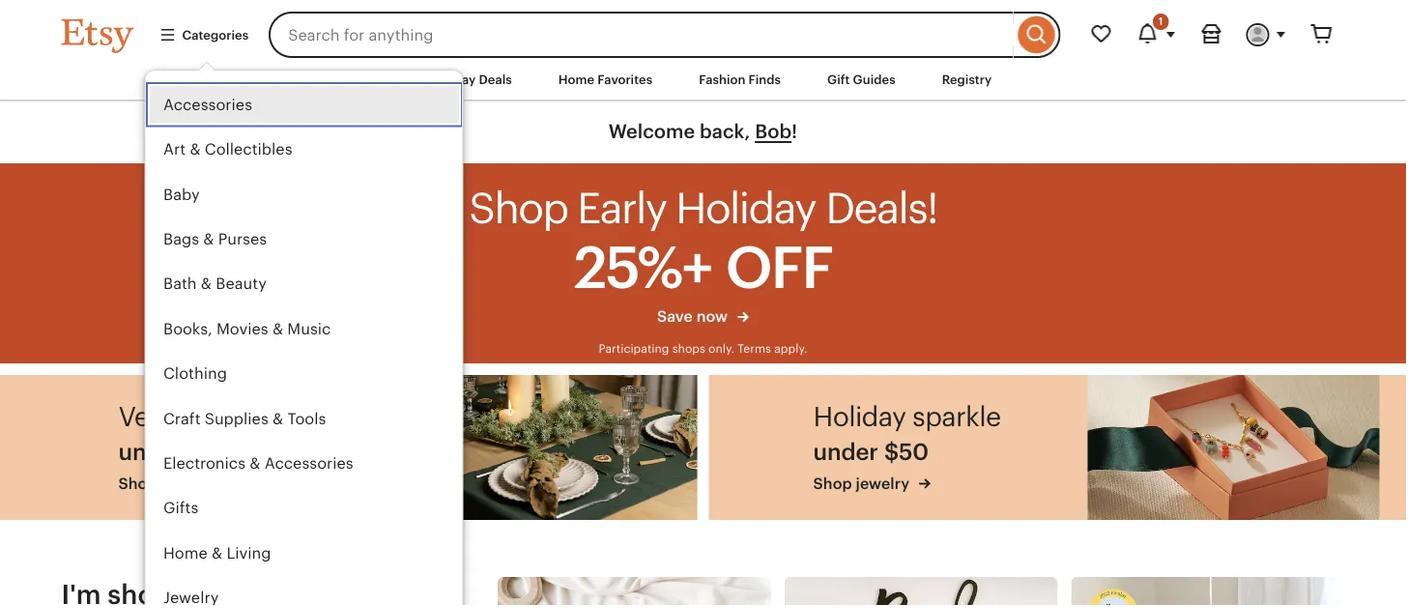 Task type: locate. For each thing, give the bounding box(es) containing it.
art & collectibles
[[163, 141, 292, 158]]

collectibles
[[204, 141, 292, 158]]

1 horizontal spatial under $50
[[814, 439, 929, 465]]

bags & purses
[[163, 230, 266, 248]]

tools
[[287, 410, 326, 427]]

Search for anything text field
[[269, 12, 1014, 58]]

& inside 'link'
[[249, 455, 260, 472]]

under $50 down the craft
[[119, 439, 234, 465]]

1 under $50 from the left
[[119, 439, 234, 465]]

1 vertical spatial accessories
[[264, 455, 353, 472]]

& for collectibles
[[189, 141, 200, 158]]

home inside home favorites link
[[559, 72, 595, 87]]

home for home favorites
[[559, 72, 595, 87]]

menu bar
[[27, 58, 1380, 102]]

finds
[[749, 72, 781, 87]]

banner
[[27, 0, 1380, 605]]

0 vertical spatial home
[[559, 72, 595, 87]]

menu
[[145, 70, 464, 605]]

accessories inside accessories link
[[163, 96, 252, 113]]

decor up gifts
[[161, 475, 205, 492]]

1 vertical spatial decor
[[161, 475, 205, 492]]

home down gifts
[[163, 544, 207, 562]]

menu containing accessories
[[145, 70, 464, 605]]

shops
[[673, 342, 706, 355]]

bags
[[163, 230, 199, 248]]

electronics & accessories link
[[145, 441, 463, 486]]

home
[[559, 72, 595, 87], [163, 544, 207, 562]]

registry
[[942, 72, 992, 87]]

25%+ off
[[574, 235, 833, 301]]

a festive christmas table setting featuring two green table runners shown with glassware, serveware, and a candle centerpiece. image
[[406, 375, 697, 520]]

1 horizontal spatial shop
[[469, 184, 568, 232]]

bath & beauty link
[[145, 262, 463, 307]]

1 horizontal spatial home
[[559, 72, 595, 87]]

under $50 inside very merry decor under $50 shop decor
[[119, 439, 234, 465]]

decor
[[259, 401, 331, 432], [161, 475, 205, 492]]

& up "shop decor" link
[[249, 455, 260, 472]]

guides
[[853, 72, 896, 87]]

1 vertical spatial home
[[163, 544, 207, 562]]

baby link
[[145, 172, 463, 217]]

electronics & accessories
[[163, 455, 353, 472]]

very
[[119, 401, 173, 432]]

fashion
[[699, 72, 746, 87]]

holiday
[[814, 401, 906, 432]]

0 horizontal spatial accessories
[[163, 96, 252, 113]]

accessories inside electronics & accessories 'link'
[[264, 455, 353, 472]]

home & living
[[163, 544, 271, 562]]

0 vertical spatial accessories
[[163, 96, 252, 113]]

merry
[[179, 401, 252, 432]]

save now link
[[469, 306, 938, 338]]

accessories up art & collectibles
[[163, 96, 252, 113]]

favorites
[[598, 72, 653, 87]]

0 vertical spatial decor
[[259, 401, 331, 432]]

living
[[226, 544, 271, 562]]

fashion finds
[[699, 72, 781, 87]]

accessories link
[[145, 82, 463, 127]]

1 button
[[1125, 12, 1189, 58]]

& left living
[[211, 544, 222, 562]]

music
[[287, 320, 331, 337]]

None search field
[[269, 12, 1061, 58]]

& right art
[[189, 141, 200, 158]]

under $50
[[119, 439, 234, 465], [814, 439, 929, 465]]

0 horizontal spatial shop
[[119, 475, 157, 492]]

2 under $50 from the left
[[814, 439, 929, 465]]

home & living link
[[145, 531, 463, 576]]

1
[[1159, 15, 1163, 28]]

books, movies & music
[[163, 320, 331, 337]]

shop inside holiday sparkle under $50 shop jewelry
[[814, 475, 852, 492]]

beauty
[[215, 275, 266, 293]]

under $50 up jewelry
[[814, 439, 929, 465]]

0 horizontal spatial under $50
[[119, 439, 234, 465]]

accessories
[[163, 96, 252, 113], [264, 455, 353, 472]]

under $50 inside holiday sparkle under $50 shop jewelry
[[814, 439, 929, 465]]

accessories down craft supplies & tools link at left bottom
[[264, 455, 353, 472]]

2 horizontal spatial shop
[[814, 475, 852, 492]]

save
[[657, 308, 693, 325]]

1 horizontal spatial accessories
[[264, 455, 353, 472]]

home for home & living
[[163, 544, 207, 562]]

decor down clothing link
[[259, 401, 331, 432]]

0 horizontal spatial home
[[163, 544, 207, 562]]

& right bags
[[203, 230, 214, 248]]

art & collectibles link
[[145, 127, 463, 172]]

home favorites
[[559, 72, 653, 87]]

bob
[[755, 121, 792, 143]]

& right bath
[[200, 275, 211, 293]]

shop
[[469, 184, 568, 232], [119, 475, 157, 492], [814, 475, 852, 492]]

home inside 'home & living' link
[[163, 544, 207, 562]]

& for beauty
[[200, 275, 211, 293]]

participating
[[599, 342, 669, 355]]

home left favorites on the top of page
[[559, 72, 595, 87]]

banner containing accessories
[[27, 0, 1380, 605]]

& left tools
[[272, 410, 283, 427]]

1 horizontal spatial decor
[[259, 401, 331, 432]]

&
[[189, 141, 200, 158], [203, 230, 214, 248], [200, 275, 211, 293], [272, 320, 283, 337], [272, 410, 283, 427], [249, 455, 260, 472], [211, 544, 222, 562]]

& left music
[[272, 320, 283, 337]]

gift
[[828, 72, 850, 87]]

terms apply.
[[738, 342, 808, 355]]

jewelry
[[856, 475, 910, 492]]

holiday sparkle under $50 shop jewelry
[[814, 401, 1001, 492]]

menu bar containing home favorites
[[27, 58, 1380, 102]]



Task type: describe. For each thing, give the bounding box(es) containing it.
categories button
[[145, 17, 263, 52]]

early
[[577, 184, 666, 232]]

& for accessories
[[249, 455, 260, 472]]

clothing link
[[145, 351, 463, 396]]

bath
[[163, 275, 196, 293]]

electronics
[[163, 455, 245, 472]]

bob link
[[755, 121, 792, 143]]

craft supplies & tools link
[[145, 396, 463, 441]]

bags & purses link
[[145, 217, 463, 262]]

supplies
[[204, 410, 268, 427]]

shop jewelry link
[[814, 473, 1001, 494]]

clothing
[[163, 365, 227, 382]]

baby
[[163, 186, 199, 203]]

welcome
[[609, 121, 695, 143]]

shop early holiday deals! 25%+ off save now
[[469, 184, 938, 325]]

very merry decor under $50 shop decor
[[119, 401, 331, 492]]

books, movies & music link
[[145, 307, 463, 351]]

bath & beauty
[[163, 275, 266, 293]]

gifts link
[[145, 486, 463, 531]]

now
[[697, 308, 728, 325]]

gifts
[[163, 499, 198, 517]]

sparkle
[[913, 401, 1001, 432]]

purses
[[218, 230, 266, 248]]

books,
[[163, 320, 212, 337]]

holiday deals!
[[676, 184, 938, 232]]

fashion finds link
[[685, 62, 796, 97]]

back,
[[700, 121, 750, 143]]

categories
[[182, 27, 249, 42]]

participating shops only. terms apply.
[[599, 342, 808, 355]]

shop decor link
[[119, 473, 331, 494]]

art
[[163, 141, 185, 158]]

craft
[[163, 410, 200, 427]]

a colorful charm choker statement necklace featuring six beads on a dainty gold chain shown in an open gift box. image
[[1088, 375, 1380, 520]]

gift guides link
[[813, 62, 910, 97]]

& for living
[[211, 544, 222, 562]]

only.
[[709, 342, 735, 355]]

shop inside shop early holiday deals! 25%+ off save now
[[469, 184, 568, 232]]

!
[[792, 121, 798, 143]]

& for purses
[[203, 230, 214, 248]]

gift guides
[[828, 72, 896, 87]]

craft supplies & tools
[[163, 410, 326, 427]]

home favorites link
[[544, 62, 667, 97]]

registry link
[[928, 62, 1007, 97]]

shop inside very merry decor under $50 shop decor
[[119, 475, 157, 492]]

0 horizontal spatial decor
[[161, 475, 205, 492]]

welcome back, bob !
[[609, 121, 798, 143]]

movies
[[216, 320, 268, 337]]



Task type: vqa. For each thing, say whether or not it's contained in the screenshot.
Kingdom at the bottom left of the page
no



